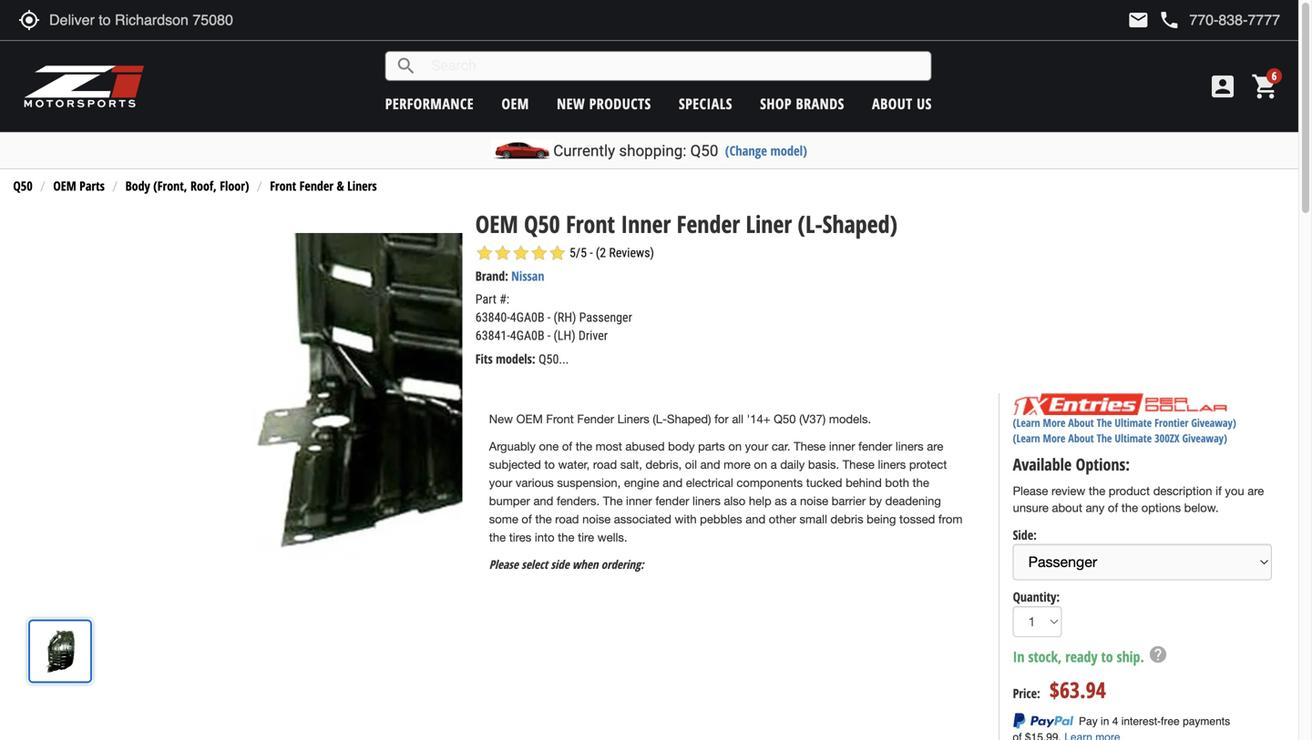 Task type: describe. For each thing, give the bounding box(es) containing it.
new oem front fender liners (l-shaped) for all '14+ q50 (v37) models.
[[489, 413, 875, 427]]

side:
[[1013, 527, 1037, 544]]

fender inside oem q50 front inner fender liner (l-shaped) star star star star star 5/5 - (2 reviews) brand: nissan part #: 63840-4ga0b - (rh) passenger 63841-4ga0b - (lh) driver fits models: q50...
[[677, 208, 740, 240]]

2 ultimate from the top
[[1115, 431, 1152, 446]]

(change
[[725, 142, 767, 159]]

specials link
[[679, 94, 733, 113]]

front fender & liners
[[270, 177, 377, 195]]

behind
[[846, 476, 882, 491]]

tire
[[578, 531, 594, 545]]

front for new
[[546, 413, 574, 427]]

tossed
[[900, 513, 935, 527]]

Search search field
[[417, 52, 931, 80]]

&
[[337, 177, 344, 195]]

0 horizontal spatial road
[[555, 513, 579, 527]]

'14+
[[747, 413, 771, 427]]

q50 left oem parts link
[[13, 177, 33, 195]]

4 star from the left
[[530, 244, 548, 263]]

various
[[516, 476, 554, 491]]

(lh)
[[554, 329, 576, 344]]

options
[[1142, 501, 1181, 516]]

shopping:
[[619, 142, 687, 160]]

1 vertical spatial fender
[[656, 495, 689, 509]]

stock,
[[1028, 647, 1062, 667]]

oem parts
[[53, 177, 105, 195]]

(learn more about the ultimate frontier giveaway) (learn more about the ultimate 300zx giveaway) available options: please review the product description if you are unsure about any of the options below.
[[1013, 416, 1264, 516]]

front fender & liners link
[[270, 177, 377, 195]]

oem q50 front inner fender liner (l-shaped) star star star star star 5/5 - (2 reviews) brand: nissan part #: 63840-4ga0b - (rh) passenger 63841-4ga0b - (lh) driver fits models: q50...
[[476, 208, 898, 368]]

$63.94
[[1050, 676, 1106, 705]]

(v37)
[[799, 413, 826, 427]]

parts
[[79, 177, 105, 195]]

(l- inside oem q50 front inner fender liner (l-shaped) star star star star star 5/5 - (2 reviews) brand: nissan part #: 63840-4ga0b - (rh) passenger 63841-4ga0b - (lh) driver fits models: q50...
[[798, 208, 823, 240]]

oem for oem q50 front inner fender liner (l-shaped) star star star star star 5/5 - (2 reviews) brand: nissan part #: 63840-4ga0b - (rh) passenger 63841-4ga0b - (lh) driver fits models: q50...
[[476, 208, 518, 240]]

shop
[[760, 94, 792, 113]]

300zx
[[1155, 431, 1180, 446]]

debris
[[831, 513, 864, 527]]

new products link
[[557, 94, 651, 113]]

any
[[1086, 501, 1105, 516]]

0 vertical spatial giveaway)
[[1191, 416, 1237, 431]]

1 vertical spatial the
[[1097, 431, 1112, 446]]

the up into
[[535, 513, 552, 527]]

1 (learn from the top
[[1013, 416, 1040, 431]]

being
[[867, 513, 896, 527]]

0 horizontal spatial on
[[729, 440, 742, 454]]

other
[[769, 513, 796, 527]]

models:
[[496, 351, 536, 368]]

most
[[596, 440, 622, 454]]

also
[[724, 495, 746, 509]]

in stock, ready to ship. help
[[1013, 645, 1168, 667]]

1 vertical spatial on
[[754, 458, 767, 472]]

body
[[125, 177, 150, 195]]

63841-
[[476, 329, 510, 344]]

performance link
[[385, 94, 474, 113]]

the down product
[[1122, 501, 1138, 516]]

2 - from the top
[[548, 329, 551, 344]]

in
[[1013, 647, 1025, 667]]

tires
[[509, 531, 532, 545]]

my_location
[[18, 9, 40, 31]]

0 vertical spatial fender
[[859, 440, 892, 454]]

associated
[[614, 513, 672, 527]]

2 star from the left
[[494, 244, 512, 263]]

to inside arguably one of the most abused body parts on your car. these inner fender liners are subjected to water, road salt, debris, oil and more on a daily basis. these liners protect your various suspension, engine and electrical components tucked behind both the bumper and fenders. the inner fender liners also help as a noise barrier by deadening some of the road noise associated with pebbles and other small debris being tossed from the tires into the tire wells.
[[545, 458, 555, 472]]

0 horizontal spatial (l-
[[653, 413, 667, 427]]

brands
[[796, 94, 845, 113]]

when
[[572, 557, 598, 573]]

5 star from the left
[[548, 244, 567, 263]]

specials
[[679, 94, 733, 113]]

1 star from the left
[[476, 244, 494, 263]]

both
[[885, 476, 909, 491]]

salt,
[[620, 458, 642, 472]]

arguably
[[489, 440, 536, 454]]

a
[[771, 458, 777, 472]]

the down some
[[489, 531, 506, 545]]

are inside arguably one of the most abused body parts on your car. these inner fender liners are subjected to water, road salt, debris, oil and more on a daily basis. these liners protect your various suspension, engine and electrical components tucked behind both the bumper and fenders. the inner fender liners also help as a noise barrier by deadening some of the road noise associated with pebbles and other small debris being tossed from the tires into the tire wells.
[[927, 440, 944, 454]]

oem for oem parts
[[53, 177, 76, 195]]

as
[[775, 495, 787, 509]]

select
[[521, 557, 548, 573]]

one
[[539, 440, 559, 454]]

1 horizontal spatial road
[[593, 458, 617, 472]]

account_box
[[1208, 72, 1238, 101]]

q50 right '14+
[[774, 413, 796, 427]]

0 horizontal spatial liners
[[347, 177, 377, 195]]

shop brands link
[[760, 94, 845, 113]]

barrier
[[832, 495, 866, 509]]

new
[[489, 413, 513, 427]]

the up water,
[[576, 440, 592, 454]]

into
[[535, 531, 555, 545]]

0 horizontal spatial these
[[794, 440, 826, 454]]

roof,
[[191, 177, 217, 195]]

oem for oem
[[502, 94, 529, 113]]

brand:
[[476, 268, 509, 285]]

ordering:
[[601, 557, 644, 573]]

1 horizontal spatial liners
[[618, 413, 650, 427]]

body (front, roof, floor)
[[125, 177, 249, 195]]

shopping_cart link
[[1247, 72, 1280, 101]]

(rh)
[[554, 310, 576, 325]]

subjected
[[489, 458, 541, 472]]

inner
[[621, 208, 671, 240]]

models.
[[829, 413, 871, 427]]

new
[[557, 94, 585, 113]]

2 vertical spatial about
[[1068, 431, 1094, 446]]

part
[[476, 292, 497, 307]]

product
[[1109, 485, 1150, 499]]

and down various
[[534, 495, 554, 509]]

are inside the '(learn more about the ultimate frontier giveaway) (learn more about the ultimate 300zx giveaway) available options: please review the product description if you are unsure about any of the options below.'
[[1248, 485, 1264, 499]]

1 horizontal spatial inner
[[829, 440, 855, 454]]

bumper
[[489, 495, 530, 509]]

3 star from the left
[[512, 244, 530, 263]]

phone link
[[1159, 9, 1280, 31]]

liner
[[746, 208, 792, 240]]



Task type: locate. For each thing, give the bounding box(es) containing it.
by deadening
[[869, 495, 941, 509]]

1 vertical spatial to
[[1101, 647, 1113, 667]]

the up (learn more about the ultimate 300zx giveaway) link
[[1097, 416, 1112, 431]]

products
[[589, 94, 651, 113]]

0 vertical spatial please
[[1013, 485, 1048, 499]]

about up (learn more about the ultimate 300zx giveaway) link
[[1068, 416, 1094, 431]]

of right any
[[1108, 501, 1118, 516]]

please select side when ordering:
[[489, 557, 644, 573]]

fender left liner
[[677, 208, 740, 240]]

0 vertical spatial (l-
[[798, 208, 823, 240]]

0 vertical spatial 4ga0b
[[510, 310, 545, 325]]

1 ultimate from the top
[[1115, 416, 1152, 431]]

oem left new
[[502, 94, 529, 113]]

1 vertical spatial giveaway)
[[1183, 431, 1228, 446]]

0 vertical spatial help
[[749, 495, 772, 509]]

if
[[1216, 485, 1222, 499]]

the left "tire"
[[558, 531, 575, 545]]

to
[[545, 458, 555, 472], [1101, 647, 1113, 667]]

1 horizontal spatial (l-
[[798, 208, 823, 240]]

fender down models.
[[859, 440, 892, 454]]

these up behind
[[843, 458, 875, 472]]

review
[[1052, 485, 1086, 499]]

1 horizontal spatial please
[[1013, 485, 1048, 499]]

2 vertical spatial fender
[[577, 413, 614, 427]]

road down most
[[593, 458, 617, 472]]

1 vertical spatial help
[[1148, 645, 1168, 665]]

0 vertical spatial road
[[593, 458, 617, 472]]

0 vertical spatial ultimate
[[1115, 416, 1152, 431]]

-
[[548, 310, 551, 325], [548, 329, 551, 344]]

shaped) up body
[[667, 413, 711, 427]]

to down one
[[545, 458, 555, 472]]

oem link
[[502, 94, 529, 113]]

passenger
[[579, 310, 632, 325]]

0 horizontal spatial fender
[[300, 177, 334, 195]]

driver
[[579, 329, 608, 344]]

liners right the &
[[347, 177, 377, 195]]

frontier
[[1155, 416, 1189, 431]]

- left the (rh)
[[548, 310, 551, 325]]

front up one
[[546, 413, 574, 427]]

please left select
[[489, 557, 519, 573]]

giveaway) right the frontier
[[1191, 416, 1237, 431]]

0 horizontal spatial of
[[522, 513, 532, 527]]

0 vertical spatial your
[[745, 440, 768, 454]]

of inside the '(learn more about the ultimate frontier giveaway) (learn more about the ultimate 300zx giveaway) available options: please review the product description if you are unsure about any of the options below.'
[[1108, 501, 1118, 516]]

about
[[1052, 501, 1083, 516]]

1 horizontal spatial these
[[843, 458, 875, 472]]

oem inside oem q50 front inner fender liner (l-shaped) star star star star star 5/5 - (2 reviews) brand: nissan part #: 63840-4ga0b - (rh) passenger 63841-4ga0b - (lh) driver fits models: q50...
[[476, 208, 518, 240]]

0 vertical spatial these
[[794, 440, 826, 454]]

1 horizontal spatial help
[[1148, 645, 1168, 665]]

with
[[675, 513, 697, 527]]

1 vertical spatial liners
[[618, 413, 650, 427]]

0 horizontal spatial help
[[749, 495, 772, 509]]

1 horizontal spatial of
[[562, 440, 572, 454]]

nissan
[[511, 268, 544, 285]]

debris,
[[646, 458, 682, 472]]

and up electrical
[[701, 458, 721, 472]]

fenders.
[[557, 495, 600, 509]]

1 horizontal spatial to
[[1101, 647, 1113, 667]]

the
[[1097, 416, 1112, 431], [1097, 431, 1112, 446], [603, 495, 623, 509]]

q50
[[690, 142, 719, 160], [13, 177, 33, 195], [524, 208, 560, 240], [774, 413, 796, 427]]

help inside arguably one of the most abused body parts on your car. these inner fender liners are subjected to water, road salt, debris, oil and more on a daily basis. these liners protect your various suspension, engine and electrical components tucked behind both the bumper and fenders. the inner fender liners also help as a noise barrier by deadening some of the road noise associated with pebbles and other small debris being tossed from the tires into the tire wells.
[[749, 495, 772, 509]]

fender up with
[[656, 495, 689, 509]]

currently shopping: q50 (change model)
[[553, 142, 807, 160]]

#:
[[500, 292, 510, 307]]

abused
[[626, 440, 665, 454]]

1 vertical spatial ultimate
[[1115, 431, 1152, 446]]

(change model) link
[[725, 142, 807, 159]]

and left other
[[746, 513, 766, 527]]

liners up both
[[878, 458, 906, 472]]

all
[[732, 413, 744, 427]]

4ga0b left the (rh)
[[510, 310, 545, 325]]

arguably one of the most abused body parts on your car. these inner fender liners are subjected to water, road salt, debris, oil and more on a daily basis. these liners protect your various suspension, engine and electrical components tucked behind both the bumper and fenders. the inner fender liners also help as a noise barrier by deadening some of the road noise associated with pebbles and other small debris being tossed from the tires into the tire wells.
[[489, 440, 963, 545]]

star
[[476, 244, 494, 263], [494, 244, 512, 263], [512, 244, 530, 263], [530, 244, 548, 263], [548, 244, 567, 263]]

oem right new
[[516, 413, 543, 427]]

of right one
[[562, 440, 572, 454]]

1 vertical spatial these
[[843, 458, 875, 472]]

mail phone
[[1128, 9, 1181, 31]]

tucked
[[806, 476, 843, 491]]

0 vertical spatial (learn
[[1013, 416, 1040, 431]]

1 vertical spatial 4ga0b
[[510, 329, 545, 344]]

components
[[737, 476, 803, 491]]

0 horizontal spatial inner
[[626, 495, 652, 509]]

the down protect
[[913, 476, 929, 491]]

q50 left (change
[[690, 142, 719, 160]]

basis.
[[808, 458, 839, 472]]

4ga0b up models:
[[510, 329, 545, 344]]

below.
[[1184, 501, 1219, 516]]

oil
[[685, 458, 697, 472]]

1 more from the top
[[1043, 416, 1066, 431]]

1 vertical spatial more
[[1043, 431, 1066, 446]]

0 vertical spatial fender
[[300, 177, 334, 195]]

on up 'more'
[[729, 440, 742, 454]]

about up options:
[[1068, 431, 1094, 446]]

of up tires
[[522, 513, 532, 527]]

0 horizontal spatial fender
[[656, 495, 689, 509]]

the up noise
[[603, 495, 623, 509]]

1 - from the top
[[548, 310, 551, 325]]

1 vertical spatial -
[[548, 329, 551, 344]]

are right you
[[1248, 485, 1264, 499]]

about left us
[[872, 94, 913, 113]]

these up basis.
[[794, 440, 826, 454]]

price:
[[1013, 685, 1041, 703]]

0 vertical spatial liners
[[347, 177, 377, 195]]

2 vertical spatial liners
[[693, 495, 721, 509]]

1 horizontal spatial your
[[745, 440, 768, 454]]

0 vertical spatial on
[[729, 440, 742, 454]]

help inside in stock, ready to ship. help
[[1148, 645, 1168, 665]]

0 vertical spatial the
[[1097, 416, 1112, 431]]

1 4ga0b from the top
[[510, 310, 545, 325]]

shaped) inside oem q50 front inner fender liner (l-shaped) star star star star star 5/5 - (2 reviews) brand: nissan part #: 63840-4ga0b - (rh) passenger 63841-4ga0b - (lh) driver fits models: q50...
[[823, 208, 898, 240]]

the up any
[[1089, 485, 1106, 499]]

fender left the &
[[300, 177, 334, 195]]

description
[[1154, 485, 1213, 499]]

1 horizontal spatial fender
[[577, 413, 614, 427]]

help down components on the bottom of the page
[[749, 495, 772, 509]]

1 vertical spatial (l-
[[653, 413, 667, 427]]

help
[[749, 495, 772, 509], [1148, 645, 1168, 665]]

the inside arguably one of the most abused body parts on your car. these inner fender liners are subjected to water, road salt, debris, oil and more on a daily basis. these liners protect your various suspension, engine and electrical components tucked behind both the bumper and fenders. the inner fender liners also help as a noise barrier by deadening some of the road noise associated with pebbles and other small debris being tossed from the tires into the tire wells.
[[603, 495, 623, 509]]

phone
[[1159, 9, 1181, 31]]

0 horizontal spatial to
[[545, 458, 555, 472]]

unsure
[[1013, 501, 1049, 516]]

the down (learn more about the ultimate frontier giveaway) link
[[1097, 431, 1112, 446]]

options:
[[1076, 454, 1130, 476]]

oem parts link
[[53, 177, 105, 195]]

liners up abused
[[618, 413, 650, 427]]

model)
[[771, 142, 807, 159]]

2 vertical spatial front
[[546, 413, 574, 427]]

from
[[939, 513, 963, 527]]

2 (learn from the top
[[1013, 431, 1040, 446]]

0 vertical spatial are
[[927, 440, 944, 454]]

your left car.
[[745, 440, 768, 454]]

0 vertical spatial shaped)
[[823, 208, 898, 240]]

engine
[[624, 476, 659, 491]]

road down fenders.
[[555, 513, 579, 527]]

fender up most
[[577, 413, 614, 427]]

1 vertical spatial inner
[[626, 495, 652, 509]]

mail link
[[1128, 9, 1150, 31]]

more
[[1043, 416, 1066, 431], [1043, 431, 1066, 446]]

fits
[[476, 351, 493, 368]]

1 vertical spatial your
[[489, 476, 512, 491]]

inner up basis.
[[829, 440, 855, 454]]

q50 up nissan link
[[524, 208, 560, 240]]

0 horizontal spatial shaped)
[[667, 413, 711, 427]]

2 4ga0b from the top
[[510, 329, 545, 344]]

inner down engine
[[626, 495, 652, 509]]

z1 motorsports logo image
[[23, 64, 145, 109]]

1 vertical spatial front
[[566, 208, 615, 240]]

you
[[1225, 485, 1245, 499]]

2 vertical spatial the
[[603, 495, 623, 509]]

0 horizontal spatial are
[[927, 440, 944, 454]]

(l- right liner
[[798, 208, 823, 240]]

oem left parts
[[53, 177, 76, 195]]

more
[[724, 458, 751, 472]]

are up protect
[[927, 440, 944, 454]]

liners up protect
[[896, 440, 924, 454]]

parts
[[698, 440, 725, 454]]

oem up the brand:
[[476, 208, 518, 240]]

daily
[[780, 458, 805, 472]]

0 vertical spatial to
[[545, 458, 555, 472]]

0 vertical spatial -
[[548, 310, 551, 325]]

liners down electrical
[[693, 495, 721, 509]]

of
[[562, 440, 572, 454], [1108, 501, 1118, 516], [522, 513, 532, 527]]

2 more from the top
[[1043, 431, 1066, 446]]

account_box link
[[1204, 72, 1242, 101]]

floor)
[[220, 177, 249, 195]]

please inside the '(learn more about the ultimate frontier giveaway) (learn more about the ultimate 300zx giveaway) available options: please review the product description if you are unsure about any of the options below.'
[[1013, 485, 1048, 499]]

q50...
[[539, 352, 569, 367]]

please
[[1013, 485, 1048, 499], [489, 557, 519, 573]]

ultimate down (learn more about the ultimate frontier giveaway) link
[[1115, 431, 1152, 446]]

road
[[593, 458, 617, 472], [555, 513, 579, 527]]

your up bumper
[[489, 476, 512, 491]]

front right floor)
[[270, 177, 296, 195]]

(l- up abused
[[653, 413, 667, 427]]

front up 5/5 -
[[566, 208, 615, 240]]

a noise
[[791, 495, 828, 509]]

some
[[489, 513, 518, 527]]

1 vertical spatial liners
[[878, 458, 906, 472]]

1 vertical spatial about
[[1068, 416, 1094, 431]]

shaped) right liner
[[823, 208, 898, 240]]

0 horizontal spatial please
[[489, 557, 519, 573]]

giveaway) down the frontier
[[1183, 431, 1228, 446]]

and down debris,
[[663, 476, 683, 491]]

about
[[872, 94, 913, 113], [1068, 416, 1094, 431], [1068, 431, 1094, 446]]

1 vertical spatial road
[[555, 513, 579, 527]]

0 vertical spatial front
[[270, 177, 296, 195]]

quantity:
[[1013, 589, 1060, 606]]

to inside in stock, ready to ship. help
[[1101, 647, 1113, 667]]

2 horizontal spatial fender
[[677, 208, 740, 240]]

0 vertical spatial inner
[[829, 440, 855, 454]]

2 horizontal spatial of
[[1108, 501, 1118, 516]]

suspension,
[[557, 476, 621, 491]]

please up unsure
[[1013, 485, 1048, 499]]

on left a
[[754, 458, 767, 472]]

about us
[[872, 94, 932, 113]]

1 vertical spatial (learn
[[1013, 431, 1040, 446]]

0 horizontal spatial your
[[489, 476, 512, 491]]

ultimate
[[1115, 416, 1152, 431], [1115, 431, 1152, 446]]

front for oem
[[566, 208, 615, 240]]

q50 inside oem q50 front inner fender liner (l-shaped) star star star star star 5/5 - (2 reviews) brand: nissan part #: 63840-4ga0b - (rh) passenger 63841-4ga0b - (lh) driver fits models: q50...
[[524, 208, 560, 240]]

electrical
[[686, 476, 733, 491]]

ship.
[[1117, 647, 1145, 667]]

1 vertical spatial fender
[[677, 208, 740, 240]]

noise
[[582, 513, 611, 527]]

(learn more about the ultimate frontier giveaway) link
[[1013, 416, 1237, 431]]

body (front, roof, floor) link
[[125, 177, 249, 195]]

oem
[[502, 94, 529, 113], [53, 177, 76, 195], [476, 208, 518, 240], [516, 413, 543, 427]]

help right the ship.
[[1148, 645, 1168, 665]]

1 horizontal spatial shaped)
[[823, 208, 898, 240]]

1 vertical spatial are
[[1248, 485, 1264, 499]]

0 vertical spatial more
[[1043, 416, 1066, 431]]

1 horizontal spatial on
[[754, 458, 767, 472]]

to left the ship.
[[1101, 647, 1113, 667]]

1 vertical spatial please
[[489, 557, 519, 573]]

ultimate up (learn more about the ultimate 300zx giveaway) link
[[1115, 416, 1152, 431]]

0 vertical spatial liners
[[896, 440, 924, 454]]

- left (lh)
[[548, 329, 551, 344]]

pebbles
[[700, 513, 742, 527]]

1 vertical spatial shaped)
[[667, 413, 711, 427]]

0 vertical spatial about
[[872, 94, 913, 113]]

protect
[[909, 458, 947, 472]]

1 horizontal spatial fender
[[859, 440, 892, 454]]

front inside oem q50 front inner fender liner (l-shaped) star star star star star 5/5 - (2 reviews) brand: nissan part #: 63840-4ga0b - (rh) passenger 63841-4ga0b - (lh) driver fits models: q50...
[[566, 208, 615, 240]]

1 horizontal spatial are
[[1248, 485, 1264, 499]]



Task type: vqa. For each thing, say whether or not it's contained in the screenshot.
1st Ultimate from the bottom
yes



